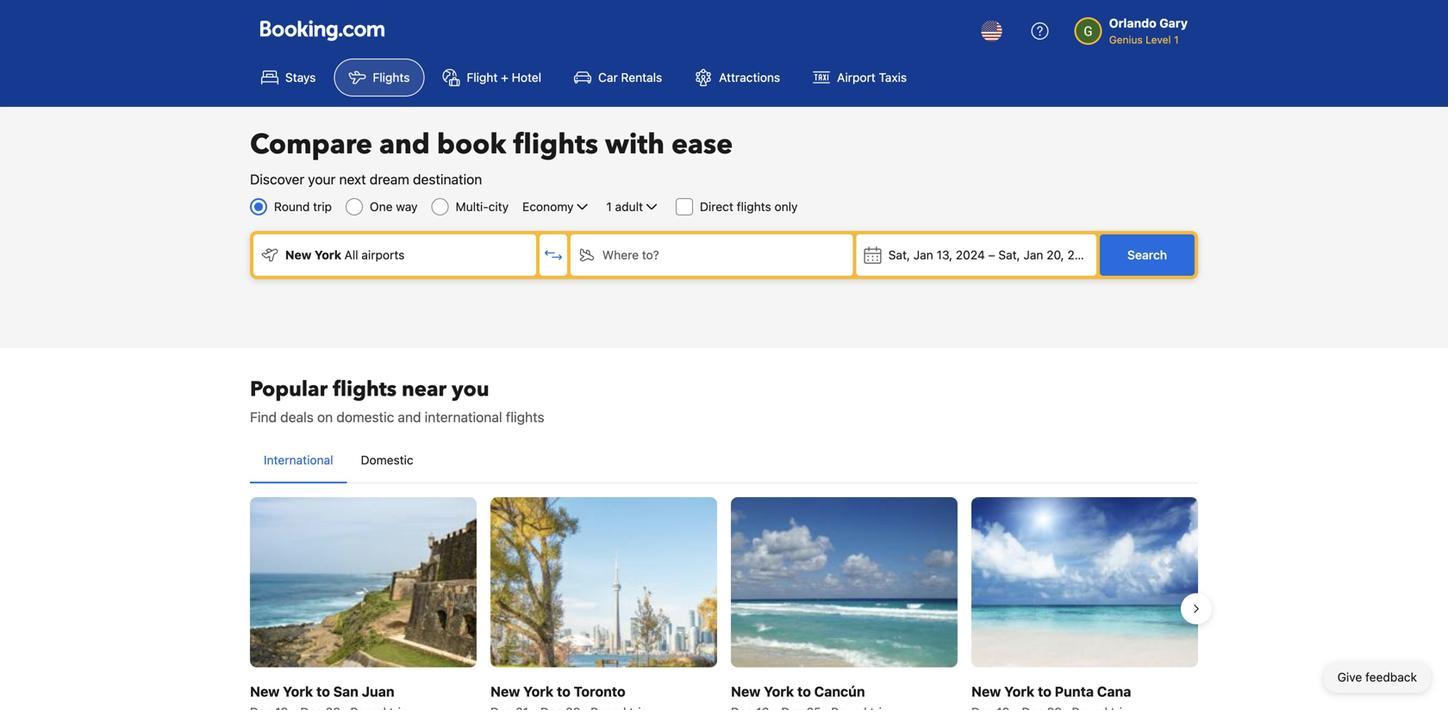 Task type: vqa. For each thing, say whether or not it's contained in the screenshot.
1 to the bottom
yes



Task type: locate. For each thing, give the bounding box(es) containing it.
toronto
[[574, 683, 625, 700]]

+
[[501, 70, 508, 84]]

trip
[[313, 200, 332, 214]]

to left toronto
[[557, 683, 570, 700]]

to left the san at the bottom
[[316, 683, 330, 700]]

region
[[236, 490, 1212, 710]]

stays
[[285, 70, 316, 84]]

2024 right '20,'
[[1067, 248, 1097, 262]]

1 to from the left
[[316, 683, 330, 700]]

to for toronto
[[557, 683, 570, 700]]

level
[[1146, 34, 1171, 46]]

and up 'dream'
[[379, 126, 430, 163]]

to left punta
[[1038, 683, 1051, 700]]

1 horizontal spatial 2024
[[1067, 248, 1097, 262]]

new york to cancún image
[[731, 497, 958, 667]]

juan
[[362, 683, 394, 700]]

new for new york all airports
[[285, 248, 312, 262]]

discover
[[250, 171, 304, 187]]

new york to san juan link
[[250, 497, 477, 710]]

next
[[339, 171, 366, 187]]

destination
[[413, 171, 482, 187]]

popular
[[250, 375, 328, 404]]

york for toronto
[[523, 683, 554, 700]]

taxis
[[879, 70, 907, 84]]

new york to punta cana image
[[971, 497, 1198, 667]]

gary
[[1159, 16, 1188, 30]]

orlando gary genius level 1
[[1109, 16, 1188, 46]]

international button
[[250, 438, 347, 483]]

only
[[774, 200, 798, 214]]

region containing new york to san juan
[[236, 490, 1212, 710]]

international
[[264, 453, 333, 467]]

feedback
[[1365, 670, 1417, 684]]

car
[[598, 70, 618, 84]]

1 jan from the left
[[913, 248, 933, 262]]

0 horizontal spatial sat,
[[888, 248, 910, 262]]

sat, left 13,
[[888, 248, 910, 262]]

york
[[315, 248, 341, 262], [283, 683, 313, 700], [523, 683, 554, 700], [764, 683, 794, 700], [1004, 683, 1035, 700]]

tab list
[[250, 438, 1198, 484]]

york left toronto
[[523, 683, 554, 700]]

york left the san at the bottom
[[283, 683, 313, 700]]

deals
[[280, 409, 314, 425]]

flight
[[467, 70, 498, 84]]

car rentals link
[[559, 59, 677, 97]]

york for cancún
[[764, 683, 794, 700]]

york left punta
[[1004, 683, 1035, 700]]

and down near
[[398, 409, 421, 425]]

1 down gary
[[1174, 34, 1179, 46]]

airport taxis link
[[798, 59, 922, 97]]

2024
[[956, 248, 985, 262], [1067, 248, 1097, 262]]

new york all airports
[[285, 248, 405, 262]]

new for new york to san juan
[[250, 683, 280, 700]]

attractions link
[[680, 59, 795, 97]]

cana
[[1097, 683, 1131, 700]]

1 left adult
[[606, 200, 612, 214]]

give feedback button
[[1324, 662, 1431, 693]]

sat,
[[888, 248, 910, 262], [998, 248, 1020, 262]]

1 horizontal spatial sat,
[[998, 248, 1020, 262]]

sat, right –
[[998, 248, 1020, 262]]

sat, jan 13, 2024 – sat, jan 20, 2024
[[888, 248, 1097, 262]]

flights up economy
[[513, 126, 598, 163]]

1 horizontal spatial jan
[[1023, 248, 1043, 262]]

jan left 13,
[[913, 248, 933, 262]]

york left cancún
[[764, 683, 794, 700]]

1 vertical spatial and
[[398, 409, 421, 425]]

1
[[1174, 34, 1179, 46], [606, 200, 612, 214]]

4 to from the left
[[1038, 683, 1051, 700]]

new york to cancún
[[731, 683, 865, 700]]

international
[[425, 409, 502, 425]]

to for cancún
[[797, 683, 811, 700]]

punta
[[1055, 683, 1094, 700]]

san
[[333, 683, 358, 700]]

and
[[379, 126, 430, 163], [398, 409, 421, 425]]

jan left '20,'
[[1023, 248, 1043, 262]]

2 to from the left
[[557, 683, 570, 700]]

popular flights near you find deals on domestic and international flights
[[250, 375, 544, 425]]

3 to from the left
[[797, 683, 811, 700]]

0 vertical spatial 1
[[1174, 34, 1179, 46]]

on
[[317, 409, 333, 425]]

multi-city
[[456, 200, 509, 214]]

1 vertical spatial 1
[[606, 200, 612, 214]]

booking.com logo image
[[260, 20, 384, 41], [260, 20, 384, 41]]

0 horizontal spatial 2024
[[956, 248, 985, 262]]

1 inside popup button
[[606, 200, 612, 214]]

airports
[[361, 248, 405, 262]]

0 vertical spatial and
[[379, 126, 430, 163]]

adult
[[615, 200, 643, 214]]

where to? button
[[570, 234, 853, 276]]

domestic button
[[347, 438, 427, 483]]

york left all
[[315, 248, 341, 262]]

new york to punta cana link
[[971, 497, 1198, 710]]

one way
[[370, 200, 418, 214]]

0 horizontal spatial 1
[[606, 200, 612, 214]]

to for san
[[316, 683, 330, 700]]

new york to toronto link
[[490, 497, 717, 710]]

tab list containing international
[[250, 438, 1198, 484]]

to
[[316, 683, 330, 700], [557, 683, 570, 700], [797, 683, 811, 700], [1038, 683, 1051, 700]]

2 jan from the left
[[1023, 248, 1043, 262]]

jan
[[913, 248, 933, 262], [1023, 248, 1043, 262]]

round
[[274, 200, 310, 214]]

cancún
[[814, 683, 865, 700]]

0 horizontal spatial jan
[[913, 248, 933, 262]]

to left cancún
[[797, 683, 811, 700]]

1 horizontal spatial 1
[[1174, 34, 1179, 46]]

give feedback
[[1337, 670, 1417, 684]]

york for airports
[[315, 248, 341, 262]]

dream
[[370, 171, 409, 187]]

2024 left –
[[956, 248, 985, 262]]

new
[[285, 248, 312, 262], [250, 683, 280, 700], [490, 683, 520, 700], [731, 683, 761, 700], [971, 683, 1001, 700]]

flights
[[513, 126, 598, 163], [737, 200, 771, 214], [333, 375, 397, 404], [506, 409, 544, 425]]

ease
[[671, 126, 733, 163]]

1 adult button
[[605, 197, 662, 217]]



Task type: describe. For each thing, give the bounding box(es) containing it.
new york to toronto image
[[490, 497, 717, 667]]

new york to toronto
[[490, 683, 625, 700]]

1 sat, from the left
[[888, 248, 910, 262]]

give
[[1337, 670, 1362, 684]]

search button
[[1100, 234, 1195, 276]]

and inside compare and book flights with ease discover your next dream destination
[[379, 126, 430, 163]]

flight + hotel
[[467, 70, 541, 84]]

new for new york to cancún
[[731, 683, 761, 700]]

direct flights only
[[700, 200, 798, 214]]

flights link
[[334, 59, 424, 97]]

domestic
[[337, 409, 394, 425]]

york for san
[[283, 683, 313, 700]]

compare and book flights with ease discover your next dream destination
[[250, 126, 733, 187]]

you
[[452, 375, 489, 404]]

where
[[602, 248, 639, 262]]

way
[[396, 200, 418, 214]]

new york to san juan
[[250, 683, 394, 700]]

multi-
[[456, 200, 488, 214]]

direct
[[700, 200, 733, 214]]

new york to san juan image
[[250, 497, 477, 667]]

economy
[[522, 200, 574, 214]]

round trip
[[274, 200, 332, 214]]

where to?
[[602, 248, 659, 262]]

hotel
[[512, 70, 541, 84]]

1 2024 from the left
[[956, 248, 985, 262]]

new york to punta cana
[[971, 683, 1131, 700]]

2 2024 from the left
[[1067, 248, 1097, 262]]

genius
[[1109, 34, 1143, 46]]

flights right international
[[506, 409, 544, 425]]

13,
[[937, 248, 952, 262]]

book
[[437, 126, 506, 163]]

attractions
[[719, 70, 780, 84]]

your
[[308, 171, 336, 187]]

new for new york to punta cana
[[971, 683, 1001, 700]]

rentals
[[621, 70, 662, 84]]

airport taxis
[[837, 70, 907, 84]]

one
[[370, 200, 393, 214]]

search
[[1127, 248, 1167, 262]]

flights up domestic
[[333, 375, 397, 404]]

all
[[344, 248, 358, 262]]

to for punta
[[1038, 683, 1051, 700]]

and inside popular flights near you find deals on domestic and international flights
[[398, 409, 421, 425]]

new york to cancún link
[[731, 497, 958, 710]]

flights
[[373, 70, 410, 84]]

find
[[250, 409, 277, 425]]

city
[[488, 200, 509, 214]]

near
[[402, 375, 447, 404]]

1 adult
[[606, 200, 643, 214]]

2 sat, from the left
[[998, 248, 1020, 262]]

–
[[988, 248, 995, 262]]

york for punta
[[1004, 683, 1035, 700]]

with
[[605, 126, 665, 163]]

20,
[[1047, 248, 1064, 262]]

flights inside compare and book flights with ease discover your next dream destination
[[513, 126, 598, 163]]

to?
[[642, 248, 659, 262]]

1 inside orlando gary genius level 1
[[1174, 34, 1179, 46]]

domestic
[[361, 453, 413, 467]]

compare
[[250, 126, 372, 163]]

flights left only in the right top of the page
[[737, 200, 771, 214]]

new for new york to toronto
[[490, 683, 520, 700]]

sat, jan 13, 2024 – sat, jan 20, 2024 button
[[857, 234, 1097, 276]]

car rentals
[[598, 70, 662, 84]]

flight + hotel link
[[428, 59, 556, 97]]

stays link
[[247, 59, 330, 97]]

airport
[[837, 70, 876, 84]]

orlando
[[1109, 16, 1156, 30]]



